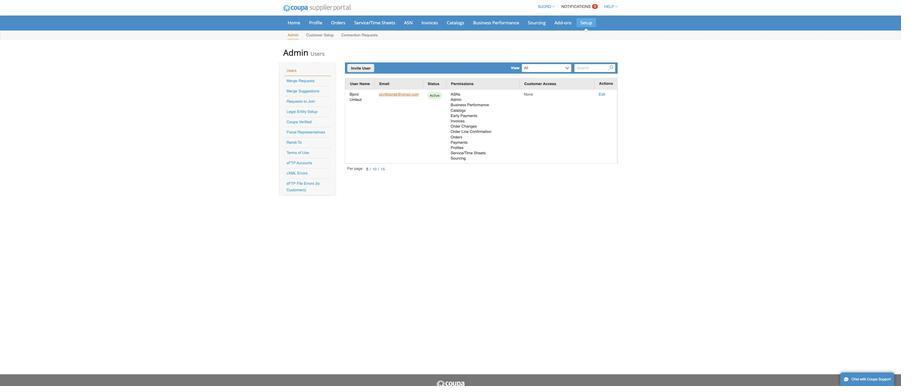Task type: describe. For each thing, give the bounding box(es) containing it.
of
[[298, 151, 301, 155]]

terms of use
[[287, 151, 309, 155]]

to
[[298, 140, 302, 145]]

0 vertical spatial sourcing
[[528, 20, 546, 26]]

edit
[[599, 92, 606, 97]]

user inside user name button
[[350, 82, 359, 86]]

requests to join link
[[287, 99, 315, 104]]

edit link
[[599, 92, 606, 97]]

invoices inside invoices "link"
[[422, 20, 438, 26]]

per
[[347, 166, 353, 171]]

changes
[[462, 124, 477, 129]]

requests for connection requests
[[362, 33, 378, 37]]

setup inside 'customer setup' link
[[324, 33, 334, 37]]

fiscal representatives
[[287, 130, 325, 134]]

sftp for sftp accounts
[[287, 161, 296, 165]]

0 horizontal spatial users
[[287, 68, 297, 73]]

legal
[[287, 109, 296, 114]]

add-ons
[[555, 20, 572, 26]]

service/time sheets
[[354, 20, 395, 26]]

invite user link
[[347, 64, 375, 72]]

5
[[366, 167, 369, 171]]

remit-to link
[[287, 140, 302, 145]]

add-ons link
[[551, 18, 576, 27]]

users link
[[287, 68, 297, 73]]

setup link
[[577, 18, 596, 27]]

chat
[[852, 377, 859, 381]]

connection requests
[[341, 33, 378, 37]]

customer setup
[[306, 33, 334, 37]]

terms
[[287, 151, 297, 155]]

0 vertical spatial coupa
[[287, 120, 298, 124]]

coupa verified link
[[287, 120, 312, 124]]

permissions
[[451, 82, 474, 86]]

0 vertical spatial payments
[[461, 113, 478, 118]]

bjord umlaut
[[350, 92, 362, 102]]

2 order from the top
[[451, 130, 461, 134]]

file
[[297, 181, 303, 186]]

email
[[379, 82, 390, 86]]

umlaut
[[350, 97, 362, 102]]

user inside invite user link
[[362, 66, 371, 70]]

name
[[360, 82, 370, 86]]

asns admin business performance catalogs early payments invoices order changes order line confirmation orders payments profiles service/time sheets sourcing
[[451, 92, 492, 161]]

sftp accounts link
[[287, 161, 312, 165]]

invoices inside asns admin business performance catalogs early payments invoices order changes order line confirmation orders payments profiles service/time sheets sourcing
[[451, 119, 465, 123]]

coupa verified
[[287, 120, 312, 124]]

remit-
[[287, 140, 298, 145]]

sheets inside asns admin business performance catalogs early payments invoices order changes order line confirmation orders payments profiles service/time sheets sourcing
[[474, 151, 486, 155]]

0 horizontal spatial service/time
[[354, 20, 381, 26]]

representatives
[[298, 130, 325, 134]]

merge for merge requests
[[287, 79, 298, 83]]

invite
[[351, 66, 361, 70]]

customer setup link
[[306, 32, 334, 39]]

customer access
[[524, 82, 557, 86]]

catalogs inside asns admin business performance catalogs early payments invoices order changes order line confirmation orders payments profiles service/time sheets sourcing
[[451, 108, 466, 113]]

asn link
[[400, 18, 417, 27]]

asns
[[451, 92, 461, 97]]

chat with coupa support
[[852, 377, 891, 381]]

early
[[451, 113, 460, 118]]

active
[[430, 93, 440, 98]]

home link
[[284, 18, 304, 27]]

coupa inside button
[[868, 377, 878, 381]]

status button
[[428, 81, 440, 87]]

navigation containing per page
[[347, 166, 387, 173]]

setup inside setup link
[[581, 20, 592, 26]]

customers)
[[287, 188, 306, 192]]

service/time inside asns admin business performance catalogs early payments invoices order changes order line confirmation orders payments profiles service/time sheets sourcing
[[451, 151, 473, 155]]

use
[[302, 151, 309, 155]]

5 button
[[365, 166, 370, 172]]

0
[[594, 4, 596, 9]]

ons
[[564, 20, 572, 26]]

cxml errors link
[[287, 171, 308, 175]]

catalogs inside catalogs "link"
[[447, 20, 465, 26]]

1 horizontal spatial performance
[[493, 20, 519, 26]]

errors inside sftp file errors (to customers)
[[304, 181, 314, 186]]

sourcing link
[[524, 18, 550, 27]]

merge requests link
[[287, 79, 315, 83]]

orders link
[[327, 18, 349, 27]]

fiscal representatives link
[[287, 130, 325, 134]]

confirmation
[[470, 130, 492, 134]]

business performance
[[473, 20, 519, 26]]

user name button
[[350, 81, 370, 87]]

merge suggestions link
[[287, 89, 320, 93]]

bjord link
[[536, 4, 555, 9]]

home
[[288, 20, 300, 26]]

requests to join
[[287, 99, 315, 104]]

email button
[[379, 81, 390, 87]]

1 order from the top
[[451, 124, 461, 129]]

cxml errors
[[287, 171, 308, 175]]

help
[[605, 4, 614, 9]]

performance inside asns admin business performance catalogs early payments invoices order changes order line confirmation orders payments profiles service/time sheets sourcing
[[467, 103, 489, 107]]

bjord for bjord
[[538, 4, 551, 9]]

merge suggestions
[[287, 89, 320, 93]]

15 button
[[379, 166, 387, 172]]

to
[[304, 99, 307, 104]]

search image
[[608, 65, 614, 71]]

requests for merge requests
[[299, 79, 315, 83]]



Task type: vqa. For each thing, say whether or not it's contained in the screenshot.
Address
no



Task type: locate. For each thing, give the bounding box(es) containing it.
| right 5 on the top left of the page
[[370, 167, 371, 171]]

sheets down "confirmation"
[[474, 151, 486, 155]]

0 horizontal spatial user
[[350, 82, 359, 86]]

business
[[473, 20, 491, 26], [451, 103, 466, 107]]

1 horizontal spatial business
[[473, 20, 491, 26]]

2 merge from the top
[[287, 89, 298, 93]]

merge down 'users' link
[[287, 79, 298, 83]]

line
[[462, 130, 469, 134]]

0 vertical spatial order
[[451, 124, 461, 129]]

admin down asns
[[451, 97, 462, 102]]

0 vertical spatial coupa supplier portal image
[[279, 1, 355, 16]]

0 vertical spatial admin
[[288, 33, 299, 37]]

1 vertical spatial bjord
[[350, 92, 359, 97]]

0 horizontal spatial setup
[[308, 109, 318, 114]]

| right 10
[[378, 167, 379, 171]]

0 vertical spatial orders
[[331, 20, 346, 26]]

coupa up fiscal
[[287, 120, 298, 124]]

join
[[308, 99, 315, 104]]

0 vertical spatial navigation
[[536, 1, 618, 12]]

payments up changes
[[461, 113, 478, 118]]

Search text field
[[575, 64, 616, 72]]

orders inside asns admin business performance catalogs early payments invoices order changes order line confirmation orders payments profiles service/time sheets sourcing
[[451, 135, 463, 139]]

user
[[362, 66, 371, 70], [350, 82, 359, 86]]

bjord up the umlaut
[[350, 92, 359, 97]]

catalogs right invoices "link"
[[447, 20, 465, 26]]

sourcing down the bjord link on the right of the page
[[528, 20, 546, 26]]

1 horizontal spatial invoices
[[451, 119, 465, 123]]

1 vertical spatial catalogs
[[451, 108, 466, 113]]

coupa right the with
[[868, 377, 878, 381]]

requests up suggestions
[[299, 79, 315, 83]]

user right invite
[[362, 66, 371, 70]]

1 vertical spatial navigation
[[347, 166, 387, 173]]

2 | from the left
[[378, 167, 379, 171]]

0 vertical spatial users
[[311, 50, 325, 57]]

users
[[311, 50, 325, 57], [287, 68, 297, 73]]

orders down "line"
[[451, 135, 463, 139]]

users down 'customer setup' link
[[311, 50, 325, 57]]

1 horizontal spatial orders
[[451, 135, 463, 139]]

service/time sheets link
[[351, 18, 399, 27]]

with
[[860, 377, 867, 381]]

business right catalogs "link"
[[473, 20, 491, 26]]

sftp up cxml
[[287, 161, 296, 165]]

orders
[[331, 20, 346, 26], [451, 135, 463, 139]]

legal entity setup link
[[287, 109, 318, 114]]

accounts
[[297, 161, 312, 165]]

2 vertical spatial setup
[[308, 109, 318, 114]]

setup down the notifications 0
[[581, 20, 592, 26]]

0 vertical spatial bjord
[[538, 4, 551, 9]]

1 horizontal spatial users
[[311, 50, 325, 57]]

sftp up customers)
[[287, 181, 296, 186]]

sftp inside sftp file errors (to customers)
[[287, 181, 296, 186]]

setup down orders link in the left of the page
[[324, 33, 334, 37]]

admin down admin link
[[283, 47, 308, 58]]

1 vertical spatial customer
[[524, 82, 542, 86]]

1 vertical spatial invoices
[[451, 119, 465, 123]]

invoices link
[[418, 18, 442, 27]]

errors down accounts
[[297, 171, 308, 175]]

customer down profile
[[306, 33, 323, 37]]

legal entity setup
[[287, 109, 318, 114]]

user left name
[[350, 82, 359, 86]]

1 vertical spatial sheets
[[474, 151, 486, 155]]

0 vertical spatial service/time
[[354, 20, 381, 26]]

admin for admin
[[288, 33, 299, 37]]

1 vertical spatial sftp
[[287, 181, 296, 186]]

customer access button
[[524, 81, 557, 87]]

0 horizontal spatial sheets
[[382, 20, 395, 26]]

payments
[[461, 113, 478, 118], [451, 140, 468, 145]]

users up merge requests link
[[287, 68, 297, 73]]

5 | 10 | 15
[[366, 167, 385, 171]]

sftp for sftp file errors (to customers)
[[287, 181, 296, 186]]

catalogs
[[447, 20, 465, 26], [451, 108, 466, 113]]

admin for admin users
[[283, 47, 308, 58]]

coupa supplier portal image
[[279, 1, 355, 16], [436, 380, 465, 386]]

0 horizontal spatial navigation
[[347, 166, 387, 173]]

errors left (to
[[304, 181, 314, 186]]

customer up none
[[524, 82, 542, 86]]

0 horizontal spatial coupa
[[287, 120, 298, 124]]

sourcing inside asns admin business performance catalogs early payments invoices order changes order line confirmation orders payments profiles service/time sheets sourcing
[[451, 156, 466, 161]]

2 horizontal spatial setup
[[581, 20, 592, 26]]

per page
[[347, 166, 363, 171]]

service/time down "profiles"
[[451, 151, 473, 155]]

0 vertical spatial catalogs
[[447, 20, 465, 26]]

0 vertical spatial requests
[[362, 33, 378, 37]]

View text field
[[523, 64, 564, 72]]

0 horizontal spatial sourcing
[[451, 156, 466, 161]]

user name
[[350, 82, 370, 86]]

profile
[[309, 20, 322, 26]]

customer for customer setup
[[306, 33, 323, 37]]

0 horizontal spatial orders
[[331, 20, 346, 26]]

1 horizontal spatial sheets
[[474, 151, 486, 155]]

performance
[[493, 20, 519, 26], [467, 103, 489, 107]]

sheets inside the service/time sheets link
[[382, 20, 395, 26]]

sftp file errors (to customers)
[[287, 181, 320, 192]]

1 horizontal spatial navigation
[[536, 1, 618, 12]]

customer
[[306, 33, 323, 37], [524, 82, 542, 86]]

asn
[[404, 20, 413, 26]]

0 horizontal spatial invoices
[[422, 20, 438, 26]]

1 vertical spatial errors
[[304, 181, 314, 186]]

1 horizontal spatial service/time
[[451, 151, 473, 155]]

permissions button
[[451, 81, 474, 87]]

0 horizontal spatial |
[[370, 167, 371, 171]]

1 vertical spatial orders
[[451, 135, 463, 139]]

1 merge from the top
[[287, 79, 298, 83]]

profiles
[[451, 146, 464, 150]]

catalogs up early
[[451, 108, 466, 113]]

customer inside button
[[524, 82, 542, 86]]

2 sftp from the top
[[287, 181, 296, 186]]

entity
[[297, 109, 307, 114]]

active button
[[428, 92, 442, 101]]

admin link
[[288, 32, 299, 39]]

2 vertical spatial requests
[[287, 99, 303, 104]]

1 sftp from the top
[[287, 161, 296, 165]]

invite user
[[351, 66, 371, 70]]

sicritbjordd@gmail.com link
[[379, 92, 419, 97]]

invoices
[[422, 20, 438, 26], [451, 119, 465, 123]]

0 vertical spatial sheets
[[382, 20, 395, 26]]

requests left to
[[287, 99, 303, 104]]

1 vertical spatial sourcing
[[451, 156, 466, 161]]

errors
[[297, 171, 308, 175], [304, 181, 314, 186]]

1 vertical spatial service/time
[[451, 151, 473, 155]]

connection
[[341, 33, 361, 37]]

orders up connection
[[331, 20, 346, 26]]

service/time
[[354, 20, 381, 26], [451, 151, 473, 155]]

verified
[[299, 120, 312, 124]]

0 vertical spatial business
[[473, 20, 491, 26]]

admin inside asns admin business performance catalogs early payments invoices order changes order line confirmation orders payments profiles service/time sheets sourcing
[[451, 97, 462, 102]]

1 vertical spatial order
[[451, 130, 461, 134]]

0 vertical spatial sftp
[[287, 161, 296, 165]]

0 horizontal spatial customer
[[306, 33, 323, 37]]

1 horizontal spatial customer
[[524, 82, 542, 86]]

profile link
[[305, 18, 326, 27]]

status
[[428, 82, 440, 86]]

bjord up sourcing link
[[538, 4, 551, 9]]

merge requests
[[287, 79, 315, 83]]

service/time up 'connection requests'
[[354, 20, 381, 26]]

admin
[[288, 33, 299, 37], [283, 47, 308, 58], [451, 97, 462, 102]]

access
[[543, 82, 557, 86]]

1 vertical spatial user
[[350, 82, 359, 86]]

1 horizontal spatial coupa supplier portal image
[[436, 380, 465, 386]]

1 vertical spatial merge
[[287, 89, 298, 93]]

1 vertical spatial admin
[[283, 47, 308, 58]]

page
[[354, 166, 363, 171]]

0 horizontal spatial business
[[451, 103, 466, 107]]

1 horizontal spatial |
[[378, 167, 379, 171]]

0 vertical spatial performance
[[493, 20, 519, 26]]

1 horizontal spatial coupa
[[868, 377, 878, 381]]

merge
[[287, 79, 298, 83], [287, 89, 298, 93]]

notifications
[[562, 4, 591, 9]]

1 horizontal spatial user
[[362, 66, 371, 70]]

chat with coupa support button
[[841, 373, 895, 386]]

0 vertical spatial customer
[[306, 33, 323, 37]]

merge down merge requests
[[287, 89, 298, 93]]

2 vertical spatial admin
[[451, 97, 462, 102]]

sicritbjordd@gmail.com
[[379, 92, 419, 97]]

1 horizontal spatial setup
[[324, 33, 334, 37]]

business performance link
[[470, 18, 523, 27]]

payments up "profiles"
[[451, 140, 468, 145]]

support
[[879, 377, 891, 381]]

suggestions
[[299, 89, 320, 93]]

bjord for bjord umlaut
[[350, 92, 359, 97]]

0 vertical spatial user
[[362, 66, 371, 70]]

order left "line"
[[451, 130, 461, 134]]

10 button
[[371, 166, 378, 172]]

sourcing down "profiles"
[[451, 156, 466, 161]]

1 vertical spatial requests
[[299, 79, 315, 83]]

setup down join
[[308, 109, 318, 114]]

1 horizontal spatial bjord
[[538, 4, 551, 9]]

requests down the service/time sheets link
[[362, 33, 378, 37]]

1 vertical spatial coupa
[[868, 377, 878, 381]]

0 vertical spatial merge
[[287, 79, 298, 83]]

sftp file errors (to customers) link
[[287, 181, 320, 192]]

order down early
[[451, 124, 461, 129]]

bjord inside bjord umlaut
[[350, 92, 359, 97]]

navigation
[[536, 1, 618, 12], [347, 166, 387, 173]]

0 horizontal spatial coupa supplier portal image
[[279, 1, 355, 16]]

1 vertical spatial business
[[451, 103, 466, 107]]

0 horizontal spatial performance
[[467, 103, 489, 107]]

invoices right asn link
[[422, 20, 438, 26]]

remit-to
[[287, 140, 302, 145]]

business down asns
[[451, 103, 466, 107]]

navigation containing notifications 0
[[536, 1, 618, 12]]

admin down home link at left top
[[288, 33, 299, 37]]

1 vertical spatial performance
[[467, 103, 489, 107]]

help link
[[602, 4, 618, 9]]

1 vertical spatial users
[[287, 68, 297, 73]]

none
[[524, 92, 533, 97]]

order
[[451, 124, 461, 129], [451, 130, 461, 134]]

0 vertical spatial invoices
[[422, 20, 438, 26]]

invoices down early
[[451, 119, 465, 123]]

0 vertical spatial setup
[[581, 20, 592, 26]]

requests
[[362, 33, 378, 37], [299, 79, 315, 83], [287, 99, 303, 104]]

bjord inside navigation
[[538, 4, 551, 9]]

1 vertical spatial coupa supplier portal image
[[436, 380, 465, 386]]

1 horizontal spatial sourcing
[[528, 20, 546, 26]]

0 vertical spatial errors
[[297, 171, 308, 175]]

merge for merge suggestions
[[287, 89, 298, 93]]

notifications 0
[[562, 4, 596, 9]]

fiscal
[[287, 130, 297, 134]]

15
[[381, 167, 385, 171]]

business inside asns admin business performance catalogs early payments invoices order changes order line confirmation orders payments profiles service/time sheets sourcing
[[451, 103, 466, 107]]

customer for customer access
[[524, 82, 542, 86]]

actions
[[599, 81, 613, 86]]

1 vertical spatial setup
[[324, 33, 334, 37]]

0 horizontal spatial bjord
[[350, 92, 359, 97]]

users inside the admin users
[[311, 50, 325, 57]]

1 vertical spatial payments
[[451, 140, 468, 145]]

sheets left asn link
[[382, 20, 395, 26]]

catalogs link
[[443, 18, 468, 27]]

connection requests link
[[341, 32, 378, 39]]

1 | from the left
[[370, 167, 371, 171]]

view
[[511, 66, 520, 70]]



